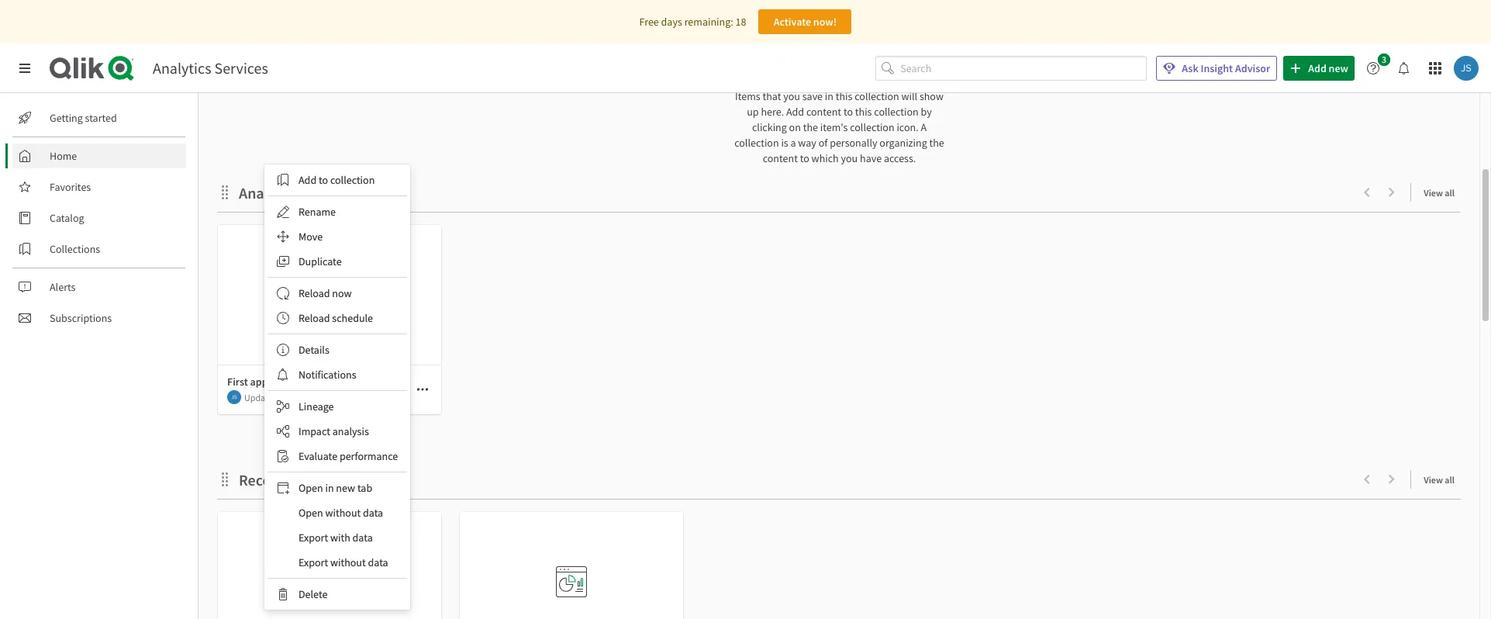 Task type: vqa. For each thing, say whether or not it's contained in the screenshot.
Splunk within the Incrementally export audit trail logs from Qlik Enterprise Manager to Splunk
no



Task type: locate. For each thing, give the bounding box(es) containing it.
open in new tab
[[299, 481, 372, 495]]

collection left will
[[855, 89, 900, 103]]

export inside export with data button
[[299, 531, 328, 545]]

0 vertical spatial add
[[787, 105, 805, 119]]

0 horizontal spatial in
[[325, 481, 334, 495]]

you
[[784, 89, 801, 103], [841, 151, 858, 165]]

home
[[50, 149, 77, 163]]

export for export with data
[[299, 531, 328, 545]]

notifications
[[299, 368, 356, 382]]

without down the with in the bottom of the page
[[330, 555, 366, 569]]

view all for analytics to explore
[[1424, 187, 1455, 199]]

alerts link
[[12, 275, 186, 299]]

the down by
[[930, 136, 945, 150]]

advisor
[[1236, 61, 1271, 75]]

catalog
[[50, 211, 84, 225]]

export inside export without data button
[[299, 555, 328, 569]]

recently used
[[239, 470, 332, 489]]

activate now! link
[[759, 9, 852, 34]]

started
[[85, 111, 117, 125]]

close sidebar menu image
[[19, 62, 31, 74]]

evaluate
[[299, 449, 338, 463]]

0 vertical spatial without
[[325, 506, 361, 520]]

without for open
[[325, 506, 361, 520]]

2 view all link from the top
[[1424, 469, 1462, 489]]

1 vertical spatial the
[[930, 136, 945, 150]]

1 horizontal spatial this
[[856, 105, 872, 119]]

1 view all link from the top
[[1424, 182, 1462, 202]]

1 open from the top
[[299, 481, 323, 495]]

move collection image
[[217, 184, 233, 200], [217, 471, 233, 487]]

more actions image
[[417, 383, 429, 396]]

1 vertical spatial data
[[353, 531, 373, 545]]

analytics left services
[[153, 58, 211, 78]]

data down tab
[[363, 506, 383, 520]]

view all link for recently used
[[1424, 469, 1462, 489]]

1 vertical spatial add
[[299, 173, 317, 187]]

view all for recently used
[[1424, 474, 1455, 486]]

0 vertical spatial move collection image
[[217, 184, 233, 200]]

1 move collection image from the top
[[217, 184, 233, 200]]

this right the save
[[836, 89, 853, 103]]

impact analysis button
[[268, 419, 407, 444]]

0 vertical spatial view all link
[[1424, 182, 1462, 202]]

1 view all from the top
[[1424, 187, 1455, 199]]

export without data
[[299, 555, 388, 569]]

1 horizontal spatial add
[[787, 105, 805, 119]]

analytics inside main content
[[239, 183, 300, 202]]

items that you save in this collection will show up here. add content to this collection by clicking on the item's collection icon. a collection is a way of personally organizing the content to which you have access.
[[735, 89, 945, 165]]

0 vertical spatial reload
[[299, 286, 330, 300]]

reload
[[299, 286, 330, 300], [299, 311, 330, 325]]

1 vertical spatial analytics
[[239, 183, 300, 202]]

this
[[836, 89, 853, 103], [856, 105, 872, 119]]

all for recently used
[[1445, 474, 1455, 486]]

0 vertical spatial analytics
[[153, 58, 211, 78]]

searchbar element
[[876, 56, 1148, 81]]

data right the with in the bottom of the page
[[353, 531, 373, 545]]

clicking
[[752, 120, 787, 134]]

1 vertical spatial export
[[299, 555, 328, 569]]

you right that
[[784, 89, 801, 103]]

free
[[640, 15, 659, 29]]

2 all from the top
[[1445, 474, 1455, 486]]

this up personally on the right top of the page
[[856, 105, 872, 119]]

open in new tab link
[[268, 476, 407, 500]]

0 vertical spatial view all
[[1424, 187, 1455, 199]]

view all link
[[1424, 182, 1462, 202], [1424, 469, 1462, 489]]

recently used link
[[239, 470, 338, 489]]

rename button
[[268, 199, 407, 224]]

content
[[807, 105, 842, 119], [763, 151, 798, 165]]

0 vertical spatial in
[[825, 89, 834, 103]]

1 vertical spatial view all
[[1424, 474, 1455, 486]]

1 horizontal spatial you
[[841, 151, 858, 165]]

in right the save
[[825, 89, 834, 103]]

data down export with data button
[[368, 555, 388, 569]]

reload down reload now
[[299, 311, 330, 325]]

analytics
[[153, 58, 211, 78], [239, 183, 300, 202]]

content up item's
[[807, 105, 842, 119]]

analytics up the rename on the left
[[239, 183, 300, 202]]

analysis
[[333, 424, 369, 438]]

1 vertical spatial view
[[1424, 474, 1444, 486]]

export without data button
[[268, 550, 407, 575]]

in inside "items that you save in this collection will show up here. add content to this collection by clicking on the item's collection icon. a collection is a way of personally organizing the content to which you have access."
[[825, 89, 834, 103]]

nov
[[280, 391, 295, 403]]

0 vertical spatial you
[[784, 89, 801, 103]]

a
[[791, 136, 796, 150]]

move collection image for analytics
[[217, 184, 233, 200]]

2 move collection image from the top
[[217, 471, 233, 487]]

analytics for analytics to explore
[[239, 183, 300, 202]]

collection
[[855, 89, 900, 103], [874, 105, 919, 119], [850, 120, 895, 134], [735, 136, 779, 150], [330, 173, 375, 187]]

data
[[363, 506, 383, 520], [353, 531, 373, 545], [368, 555, 388, 569]]

performance
[[340, 449, 398, 463]]

2 reload from the top
[[299, 311, 330, 325]]

export with data button
[[268, 525, 407, 550]]

access.
[[884, 151, 916, 165]]

add inside "items that you save in this collection will show up here. add content to this collection by clicking on the item's collection icon. a collection is a way of personally organizing the content to which you have access."
[[787, 105, 805, 119]]

export left the with in the bottom of the page
[[299, 531, 328, 545]]

0 horizontal spatial the
[[803, 120, 818, 134]]

0 vertical spatial all
[[1445, 187, 1455, 199]]

you down personally on the right top of the page
[[841, 151, 858, 165]]

1 vertical spatial this
[[856, 105, 872, 119]]

to inside button
[[319, 173, 328, 187]]

2 export from the top
[[299, 555, 328, 569]]

1 export from the top
[[299, 531, 328, 545]]

the right on
[[803, 120, 818, 134]]

1 vertical spatial reload
[[299, 311, 330, 325]]

0 vertical spatial the
[[803, 120, 818, 134]]

move
[[299, 230, 323, 244]]

export
[[299, 531, 328, 545], [299, 555, 328, 569]]

main content
[[192, 0, 1492, 619]]

0 horizontal spatial content
[[763, 151, 798, 165]]

impact analysis
[[299, 424, 369, 438]]

1 horizontal spatial analytics
[[239, 183, 300, 202]]

icon.
[[897, 120, 919, 134]]

reload left now
[[299, 286, 330, 300]]

collection up icon. at right top
[[874, 105, 919, 119]]

a
[[921, 120, 927, 134]]

1 horizontal spatial the
[[930, 136, 945, 150]]

export up delete
[[299, 555, 328, 569]]

now
[[332, 286, 352, 300]]

without inside button
[[330, 555, 366, 569]]

1 vertical spatial view all link
[[1424, 469, 1462, 489]]

analytics for analytics services
[[153, 58, 211, 78]]

0 vertical spatial open
[[299, 481, 323, 495]]

details button
[[268, 337, 407, 362]]

1 vertical spatial move collection image
[[217, 471, 233, 487]]

view
[[1424, 187, 1444, 199], [1424, 474, 1444, 486]]

personally
[[830, 136, 878, 150]]

1 horizontal spatial in
[[825, 89, 834, 103]]

jacob simon element
[[227, 390, 241, 404]]

0 horizontal spatial analytics
[[153, 58, 211, 78]]

1 vertical spatial all
[[1445, 474, 1455, 486]]

1 horizontal spatial content
[[807, 105, 842, 119]]

0 vertical spatial export
[[299, 531, 328, 545]]

1 vertical spatial content
[[763, 151, 798, 165]]

add up on
[[787, 105, 805, 119]]

favorites link
[[12, 175, 186, 199]]

in
[[825, 89, 834, 103], [325, 481, 334, 495]]

without down new
[[325, 506, 361, 520]]

open
[[299, 481, 323, 495], [299, 506, 323, 520]]

1 vertical spatial without
[[330, 555, 366, 569]]

0 vertical spatial view
[[1424, 187, 1444, 199]]

reload schedule button
[[268, 306, 407, 330]]

1 vertical spatial in
[[325, 481, 334, 495]]

0 horizontal spatial this
[[836, 89, 853, 103]]

add to collection
[[299, 173, 375, 187]]

add to collection button
[[268, 168, 407, 192]]

add up the rename on the left
[[299, 173, 317, 187]]

explore
[[320, 183, 370, 202]]

1 view from the top
[[1424, 187, 1444, 199]]

now!
[[814, 15, 837, 29]]

0 horizontal spatial add
[[299, 173, 317, 187]]

0 vertical spatial this
[[836, 89, 853, 103]]

in left new
[[325, 481, 334, 495]]

2 view from the top
[[1424, 474, 1444, 486]]

1 vertical spatial open
[[299, 506, 323, 520]]

analytics services
[[153, 58, 268, 78]]

move collection image for recently
[[217, 471, 233, 487]]

details
[[299, 343, 330, 357]]

2 open from the top
[[299, 506, 323, 520]]

analytics to explore
[[239, 183, 370, 202]]

export for export without data
[[299, 555, 328, 569]]

all for analytics to explore
[[1445, 187, 1455, 199]]

0 vertical spatial data
[[363, 506, 383, 520]]

new
[[336, 481, 355, 495]]

collection up rename button on the left top of the page
[[330, 173, 375, 187]]

collections
[[50, 242, 100, 256]]

menu containing add to collection
[[265, 164, 411, 610]]

menu
[[265, 164, 411, 610]]

analytics to explore link
[[239, 183, 376, 202]]

1 reload from the top
[[299, 286, 330, 300]]

1 all from the top
[[1445, 187, 1455, 199]]

2 vertical spatial data
[[368, 555, 388, 569]]

item's
[[821, 120, 848, 134]]

remove from favorites image
[[392, 383, 404, 396]]

2 view all from the top
[[1424, 474, 1455, 486]]

content down is
[[763, 151, 798, 165]]



Task type: describe. For each thing, give the bounding box(es) containing it.
reload for reload schedule
[[299, 311, 330, 325]]

schedule
[[332, 311, 373, 325]]

1 vertical spatial you
[[841, 151, 858, 165]]

is
[[781, 136, 789, 150]]

getting
[[50, 111, 83, 125]]

will
[[902, 89, 918, 103]]

first app
[[227, 375, 268, 389]]

reload now
[[299, 286, 352, 300]]

0 horizontal spatial you
[[784, 89, 801, 103]]

save
[[803, 89, 823, 103]]

collection up personally on the right top of the page
[[850, 120, 895, 134]]

catalog link
[[12, 206, 186, 230]]

that
[[763, 89, 782, 103]]

Search text field
[[901, 56, 1148, 81]]

evaluate performance
[[299, 449, 398, 463]]

have
[[860, 151, 882, 165]]

personal element
[[317, 352, 342, 377]]

main content containing analytics to explore
[[192, 0, 1492, 619]]

which
[[812, 151, 839, 165]]

delete button
[[268, 582, 407, 607]]

0 vertical spatial content
[[807, 105, 842, 119]]

jacob simon image
[[227, 390, 241, 404]]

with
[[330, 531, 350, 545]]

app
[[250, 375, 268, 389]]

collection inside button
[[330, 173, 375, 187]]

navigation pane element
[[0, 99, 198, 337]]

remaining:
[[685, 15, 734, 29]]

activate
[[774, 15, 811, 29]]

delete
[[299, 587, 328, 601]]

home link
[[12, 144, 186, 168]]

2023
[[306, 391, 324, 403]]

rename
[[299, 205, 336, 219]]

alerts
[[50, 280, 76, 294]]

2,
[[297, 391, 304, 403]]

reload schedule
[[299, 311, 373, 325]]

data for export without data
[[368, 555, 388, 569]]

collections link
[[12, 237, 186, 261]]

show
[[920, 89, 944, 103]]

getting started
[[50, 111, 117, 125]]

reload now button
[[268, 281, 407, 306]]

duplicate
[[299, 254, 342, 268]]

used
[[300, 470, 332, 489]]

collection down clicking
[[735, 136, 779, 150]]

services
[[215, 58, 268, 78]]

data for export with data
[[353, 531, 373, 545]]

notifications button
[[268, 362, 407, 387]]

updated
[[244, 391, 278, 403]]

without for export
[[330, 555, 366, 569]]

move button
[[268, 224, 407, 249]]

evaluate performance button
[[268, 444, 407, 469]]

lineage
[[299, 400, 334, 413]]

items
[[735, 89, 761, 103]]

view for analytics to explore
[[1424, 187, 1444, 199]]

activate now!
[[774, 15, 837, 29]]

add inside button
[[299, 173, 317, 187]]

duplicate button
[[268, 249, 407, 274]]

updated nov 2, 2023
[[244, 391, 324, 403]]

analytics services element
[[153, 58, 268, 78]]

way
[[799, 136, 817, 150]]

open without data
[[299, 506, 383, 520]]

subscriptions
[[50, 311, 112, 325]]

impact
[[299, 424, 330, 438]]

lineage button
[[268, 394, 407, 419]]

subscriptions link
[[12, 306, 186, 330]]

on
[[789, 120, 801, 134]]

free days remaining: 18
[[640, 15, 747, 29]]

view for recently used
[[1424, 474, 1444, 486]]

export with data
[[299, 531, 373, 545]]

ask insight advisor button
[[1157, 56, 1278, 81]]

getting started link
[[12, 106, 186, 130]]

first
[[227, 375, 248, 389]]

data for open without data
[[363, 506, 383, 520]]

here.
[[761, 105, 784, 119]]

open without data link
[[268, 500, 407, 525]]

reload for reload now
[[299, 286, 330, 300]]

ask insight advisor
[[1182, 61, 1271, 75]]

ask
[[1182, 61, 1199, 75]]

organizing
[[880, 136, 928, 150]]

view all link for analytics to explore
[[1424, 182, 1462, 202]]

of
[[819, 136, 828, 150]]

days
[[661, 15, 683, 29]]

recently
[[239, 470, 297, 489]]

favorites
[[50, 180, 91, 194]]

open for open without data
[[299, 506, 323, 520]]

in inside open in new tab link
[[325, 481, 334, 495]]

insight
[[1201, 61, 1234, 75]]

up
[[747, 105, 759, 119]]

tab
[[358, 481, 372, 495]]

18
[[736, 15, 747, 29]]

open for open in new tab
[[299, 481, 323, 495]]



